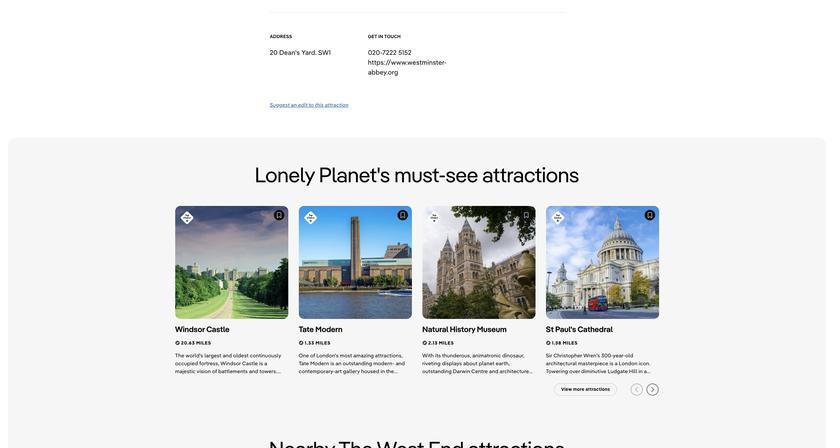 Task type: locate. For each thing, give the bounding box(es) containing it.
architecture
[[500, 369, 529, 375]]

is down '300-'
[[610, 361, 614, 367]]

windsor
[[175, 325, 205, 335], [221, 361, 241, 367]]

tate modern museum on the southern bank of the river thames. image
[[299, 206, 412, 320]]

for
[[189, 376, 196, 383]]

sir christopher wren's 300-year-old architectural masterpiece is a london icon. towering over diminutive ludgate hill in a superb position that's been a…
[[546, 353, 651, 383]]

an up art
[[336, 361, 342, 367]]

castle
[[207, 325, 230, 335], [242, 361, 258, 367]]

straight
[[423, 376, 441, 383]]

previous slide image
[[630, 384, 644, 397]]

earth,
[[496, 361, 510, 367]]

and left oldest at the left
[[223, 353, 232, 359]]

4 miles from the left
[[563, 340, 578, 346]]

1 vertical spatial outstanding
[[423, 369, 452, 375]]

miles right '2.13'
[[439, 340, 454, 346]]

3 is from the left
[[610, 361, 614, 367]]

a
[[264, 361, 267, 367], [615, 361, 618, 367], [644, 369, 647, 375], [455, 376, 458, 383]]

0 vertical spatial of
[[310, 353, 315, 359]]

0 horizontal spatial windsor
[[175, 325, 205, 335]]

of inside one of london's most amazing attractions, tate modern is an outstanding modern- and contemporary-art gallery housed in the creatively revamped bankside…
[[310, 353, 315, 359]]

gothic
[[459, 376, 476, 383]]

outstanding inside the "with its thunderous, animatronic dinosaur, riveting displays about planet earth, outstanding darwin centre and architecture straight from a gothic fairy…"
[[423, 369, 452, 375]]

020-7222 5152 https://www.westminster- abbey.org
[[368, 49, 447, 76]]

yard.
[[302, 49, 317, 57]]

0 vertical spatial modern
[[316, 325, 343, 335]]

miles for paul's
[[563, 340, 578, 346]]

1 horizontal spatial of
[[310, 353, 315, 359]]

1 horizontal spatial attractions
[[586, 387, 610, 393]]

outstanding for modern
[[343, 361, 372, 367]]

outstanding up gallery in the bottom of the page
[[343, 361, 372, 367]]

20.63 miles
[[181, 340, 211, 346]]

a inside the world's largest and oldest continuously occupied fortress, windsor castle is a majestic vision of battlements and towers. used for state occasions, it…
[[264, 361, 267, 367]]

2 miles from the left
[[316, 340, 331, 346]]

contemporary-
[[299, 369, 335, 375]]

miles up christopher on the right of the page
[[563, 340, 578, 346]]

castle up 20.63 miles on the bottom left of page
[[207, 325, 230, 335]]

1.33 miles
[[305, 340, 331, 346]]

1 horizontal spatial windsor
[[221, 361, 241, 367]]

2 is from the left
[[331, 361, 334, 367]]

suggest
[[270, 102, 290, 108]]

st paul's cathedral
[[546, 325, 613, 335]]

0 vertical spatial attractions
[[483, 161, 580, 188]]

get in touch
[[368, 34, 401, 39]]

tate up 1.33
[[299, 325, 314, 335]]

1 horizontal spatial is
[[331, 361, 334, 367]]

0 horizontal spatial attractions
[[483, 161, 580, 188]]

masterpiece
[[578, 361, 609, 367]]

miles
[[196, 340, 211, 346], [316, 340, 331, 346], [439, 340, 454, 346], [563, 340, 578, 346]]

outstanding
[[343, 361, 372, 367], [423, 369, 452, 375]]

diminutive
[[582, 369, 607, 375]]

modern-
[[374, 361, 395, 367]]

an left edit
[[291, 102, 297, 108]]

1 vertical spatial modern
[[310, 361, 329, 367]]

outstanding for history
[[423, 369, 452, 375]]

in
[[381, 369, 385, 375], [639, 369, 643, 375]]

0 vertical spatial an
[[291, 102, 297, 108]]

0 vertical spatial outstanding
[[343, 361, 372, 367]]

0 vertical spatial tate
[[299, 325, 314, 335]]

majestic
[[175, 369, 196, 375]]

1 vertical spatial of
[[212, 369, 217, 375]]

1 horizontal spatial in
[[639, 369, 643, 375]]

2.13 miles
[[428, 340, 454, 346]]

is for tate modern
[[331, 361, 334, 367]]

and inside the "with its thunderous, animatronic dinosaur, riveting displays about planet earth, outstanding darwin centre and architecture straight from a gothic fairy…"
[[489, 369, 499, 375]]

and left towers.
[[249, 369, 258, 375]]

windsor up battlements at the left bottom of page
[[221, 361, 241, 367]]

displays
[[442, 361, 462, 367]]

a up ludgate
[[615, 361, 618, 367]]

is
[[259, 361, 263, 367], [331, 361, 334, 367], [610, 361, 614, 367]]

0 horizontal spatial is
[[259, 361, 263, 367]]

year-
[[613, 353, 626, 359]]

fortress,
[[199, 361, 219, 367]]

modern up "1.33 miles"
[[316, 325, 343, 335]]

in left the
[[381, 369, 385, 375]]

natural history museum link
[[423, 325, 524, 335]]

and down attractions,
[[396, 361, 405, 367]]

largest
[[205, 353, 221, 359]]

is down london's
[[331, 361, 334, 367]]

a down continuously
[[264, 361, 267, 367]]

0 horizontal spatial in
[[381, 369, 385, 375]]

1 is from the left
[[259, 361, 263, 367]]

of right the one
[[310, 353, 315, 359]]

edit
[[298, 102, 308, 108]]

1 vertical spatial tate
[[299, 361, 309, 367]]

in inside sir christopher wren's 300-year-old architectural masterpiece is a london icon. towering over diminutive ludgate hill in a superb position that's been a…
[[639, 369, 643, 375]]

one of london's most amazing attractions, tate modern is an outstanding modern- and contemporary-art gallery housed in the creatively revamped bankside…
[[299, 353, 405, 383]]

animatronic
[[473, 353, 501, 359]]

architectural
[[546, 361, 577, 367]]

and down planet
[[489, 369, 499, 375]]

2 in from the left
[[639, 369, 643, 375]]

is inside sir christopher wren's 300-year-old architectural masterpiece is a london icon. towering over diminutive ludgate hill in a superb position that's been a…
[[610, 361, 614, 367]]

this
[[315, 102, 324, 108]]

0 vertical spatial windsor
[[175, 325, 205, 335]]

2 horizontal spatial is
[[610, 361, 614, 367]]

attractions
[[483, 161, 580, 188], [586, 387, 610, 393]]

1.33
[[305, 340, 314, 346]]

1 vertical spatial windsor
[[221, 361, 241, 367]]

is inside the world's largest and oldest continuously occupied fortress, windsor castle is a majestic vision of battlements and towers. used for state occasions, it…
[[259, 361, 263, 367]]

1 horizontal spatial an
[[336, 361, 342, 367]]

superb
[[546, 376, 563, 383]]

christopher
[[554, 353, 583, 359]]

0 horizontal spatial of
[[212, 369, 217, 375]]

miles down the windsor castle at left
[[196, 340, 211, 346]]

outstanding up "straight"
[[423, 369, 452, 375]]

0 vertical spatial castle
[[207, 325, 230, 335]]

2 tate from the top
[[299, 361, 309, 367]]

natural history museum
[[423, 325, 507, 335]]

ludgate
[[608, 369, 628, 375]]

castle down oldest at the left
[[242, 361, 258, 367]]

1 vertical spatial attractions
[[586, 387, 610, 393]]

is down continuously
[[259, 361, 263, 367]]

thunderous,
[[442, 353, 471, 359]]

st paul's cathedral link
[[546, 325, 648, 335]]

1 miles from the left
[[196, 340, 211, 346]]

miles for history
[[439, 340, 454, 346]]

1 vertical spatial an
[[336, 361, 342, 367]]

of
[[310, 353, 315, 359], [212, 369, 217, 375]]

london's
[[317, 353, 339, 359]]

state
[[197, 376, 209, 383]]

0 horizontal spatial outstanding
[[343, 361, 372, 367]]

1 in from the left
[[381, 369, 385, 375]]

2.13
[[428, 340, 438, 346]]

occupied
[[175, 361, 198, 367]]

castle inside the world's largest and oldest continuously occupied fortress, windsor castle is a majestic vision of battlements and towers. used for state occasions, it…
[[242, 361, 258, 367]]

cathedral
[[578, 325, 613, 335]]

miles for castle
[[196, 340, 211, 346]]

is inside one of london's most amazing attractions, tate modern is an outstanding modern- and contemporary-art gallery housed in the creatively revamped bankside…
[[331, 361, 334, 367]]

is for st paul's cathedral
[[610, 361, 614, 367]]

windsor up 20.63 on the bottom of page
[[175, 325, 205, 335]]

outstanding inside one of london's most amazing attractions, tate modern is an outstanding modern- and contemporary-art gallery housed in the creatively revamped bankside…
[[343, 361, 372, 367]]

tate
[[299, 325, 314, 335], [299, 361, 309, 367]]

a right from
[[455, 376, 458, 383]]

paul's
[[556, 325, 576, 335]]

vision
[[197, 369, 211, 375]]

1.58 miles
[[552, 340, 578, 346]]

modern up contemporary-
[[310, 361, 329, 367]]

miles up london's
[[316, 340, 331, 346]]

1 vertical spatial castle
[[242, 361, 258, 367]]

20
[[270, 49, 278, 57]]

darwin
[[453, 369, 470, 375]]

tate down the one
[[299, 361, 309, 367]]

1 horizontal spatial outstanding
[[423, 369, 452, 375]]

a down icon.
[[644, 369, 647, 375]]

battlements
[[218, 369, 248, 375]]

and
[[223, 353, 232, 359], [396, 361, 405, 367], [249, 369, 258, 375], [489, 369, 499, 375]]

lonely planet's must-see attractions
[[255, 161, 580, 188]]

in for tate modern
[[381, 369, 385, 375]]

in inside one of london's most amazing attractions, tate modern is an outstanding modern- and contemporary-art gallery housed in the creatively revamped bankside…
[[381, 369, 385, 375]]

in right hill
[[639, 369, 643, 375]]

art
[[335, 369, 342, 375]]

of down fortress, at the bottom
[[212, 369, 217, 375]]

and inside one of london's most amazing attractions, tate modern is an outstanding modern- and contemporary-art gallery housed in the creatively revamped bankside…
[[396, 361, 405, 367]]

3 miles from the left
[[439, 340, 454, 346]]

1 horizontal spatial castle
[[242, 361, 258, 367]]



Task type: vqa. For each thing, say whether or not it's contained in the screenshot.
read
no



Task type: describe. For each thing, give the bounding box(es) containing it.
revamped
[[324, 376, 348, 383]]

1 tate from the top
[[299, 325, 314, 335]]

towering
[[546, 369, 568, 375]]

the
[[386, 369, 394, 375]]

with its thunderous, animatronic dinosaur, riveting displays about planet earth, outstanding darwin centre and architecture straight from a gothic fairy…
[[423, 353, 529, 383]]

its
[[435, 353, 441, 359]]

https://www.westminster-
[[368, 58, 447, 67]]

windsor castle link
[[175, 325, 277, 335]]

history
[[450, 325, 476, 335]]

more
[[573, 387, 585, 393]]

oldest
[[233, 353, 249, 359]]

one
[[299, 353, 309, 359]]

20 dean's yard. sw1
[[270, 49, 331, 57]]

continuously
[[250, 353, 281, 359]]

st. pauls cathedral with red double decker bus in london, united kingdom image
[[546, 206, 659, 320]]

london natural history museum image
[[423, 206, 536, 320]]

sw1
[[318, 49, 331, 57]]

been
[[600, 376, 613, 383]]

tate modern link
[[299, 325, 401, 335]]

an inside one of london's most amazing attractions, tate modern is an outstanding modern- and contemporary-art gallery housed in the creatively revamped bankside…
[[336, 361, 342, 367]]

next slide image
[[646, 384, 659, 397]]

the
[[175, 353, 184, 359]]

touch
[[384, 34, 401, 39]]

about
[[464, 361, 478, 367]]

0 horizontal spatial castle
[[207, 325, 230, 335]]

020-7222 5152 link
[[368, 49, 412, 57]]

abbey.org
[[368, 68, 398, 76]]

dinosaur,
[[503, 353, 525, 359]]

must-
[[395, 161, 446, 188]]

natural
[[423, 325, 449, 335]]

20 dean's yard. sw1 link
[[270, 49, 331, 57]]

in for st paul's cathedral
[[639, 369, 643, 375]]

get
[[368, 34, 377, 39]]

suggest an edit to this attraction link
[[270, 102, 349, 108]]

it…
[[238, 376, 245, 383]]

tate inside one of london's most amazing attractions, tate modern is an outstanding modern- and contemporary-art gallery housed in the creatively revamped bankside…
[[299, 361, 309, 367]]

lonely
[[255, 161, 315, 188]]

that's
[[586, 376, 599, 383]]

miles for modern
[[316, 340, 331, 346]]

7222
[[383, 49, 397, 57]]

position
[[565, 376, 584, 383]]

dean's
[[279, 49, 300, 57]]

of inside the world's largest and oldest continuously occupied fortress, windsor castle is a majestic vision of battlements and towers. used for state occasions, it…
[[212, 369, 217, 375]]

old
[[626, 353, 634, 359]]

with
[[423, 353, 434, 359]]

windsor inside the world's largest and oldest continuously occupied fortress, windsor castle is a majestic vision of battlements and towers. used for state occasions, it…
[[221, 361, 241, 367]]

housed
[[361, 369, 380, 375]]

20.63
[[181, 340, 195, 346]]

gallery
[[343, 369, 360, 375]]

a inside the "with its thunderous, animatronic dinosaur, riveting displays about planet earth, outstanding darwin centre and architecture straight from a gothic fairy…"
[[455, 376, 458, 383]]

1.58
[[552, 340, 562, 346]]

in
[[378, 34, 383, 39]]

address
[[270, 34, 292, 39]]

riveting
[[423, 361, 441, 367]]

tate modern
[[299, 325, 343, 335]]

over
[[570, 369, 580, 375]]

0 horizontal spatial an
[[291, 102, 297, 108]]

020-
[[368, 49, 383, 57]]

used
[[175, 376, 188, 383]]

5152
[[399, 49, 412, 57]]

sir
[[546, 353, 553, 359]]

attractions,
[[375, 353, 403, 359]]

attraction
[[325, 102, 349, 108]]

modern inside one of london's most amazing attractions, tate modern is an outstanding modern- and contemporary-art gallery housed in the creatively revamped bankside…
[[310, 361, 329, 367]]

wren's
[[584, 353, 600, 359]]

to
[[309, 102, 314, 108]]

view
[[561, 387, 572, 393]]

300-
[[602, 353, 613, 359]]

hill
[[629, 369, 638, 375]]

amazing
[[354, 353, 374, 359]]

fairy…
[[477, 376, 491, 383]]

view more attractions link
[[555, 384, 617, 396]]

the world's largest and oldest continuously occupied fortress, windsor castle is a majestic vision of battlements and towers. used for state occasions, it…
[[175, 353, 281, 383]]

st
[[546, 325, 554, 335]]

world's
[[186, 353, 203, 359]]

icon.
[[639, 361, 651, 367]]

the long walk, the pathway leading to windsor castle is 2 1/2 miles long. image
[[175, 206, 288, 320]]

from
[[442, 376, 454, 383]]

centre
[[472, 369, 488, 375]]

suggest an edit to this attraction
[[270, 102, 349, 108]]

https://www.westminster- abbey.org link
[[368, 58, 447, 76]]

planet
[[479, 361, 495, 367]]

occasions,
[[211, 376, 237, 383]]

view more attractions
[[561, 387, 610, 393]]

windsor castle
[[175, 325, 230, 335]]



